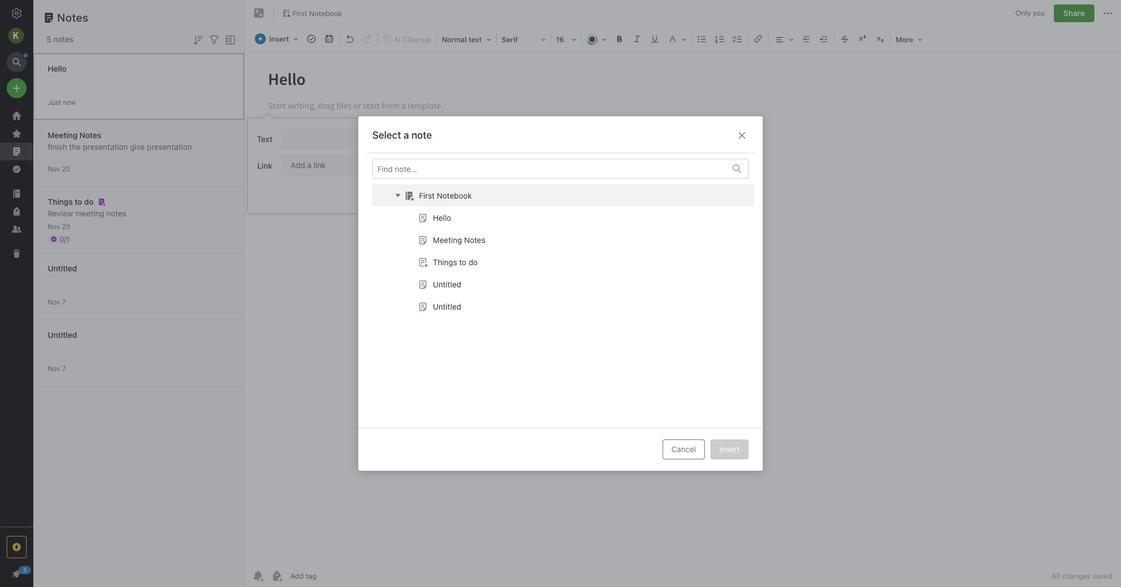 Task type: describe. For each thing, give the bounding box(es) containing it.
things inside the note list element
[[48, 197, 73, 206]]

insert
[[720, 445, 740, 454]]

things to do inside row
[[433, 257, 478, 267]]

1 7 from the top
[[62, 298, 66, 306]]

font color image
[[583, 31, 611, 47]]

all
[[1052, 572, 1061, 581]]

home image
[[10, 109, 23, 123]]

things inside row
[[433, 257, 457, 267]]

1 untitled row from the top
[[373, 273, 760, 295]]

to inside the note list element
[[75, 197, 82, 206]]

select a note
[[373, 129, 432, 141]]

first inside button
[[293, 9, 307, 18]]

insert link image
[[751, 31, 766, 47]]

hello row
[[373, 207, 760, 229]]

finish
[[48, 142, 67, 151]]

meeting notes row
[[373, 229, 760, 251]]

heading level image
[[438, 31, 495, 47]]

hello inside the note list element
[[48, 64, 67, 73]]

things to do row
[[373, 251, 760, 273]]

font family image
[[498, 31, 550, 47]]

subscript image
[[873, 31, 888, 47]]

calendar event image
[[322, 31, 337, 47]]

now
[[63, 98, 76, 106]]

2 presentation from the left
[[147, 142, 192, 151]]

highlight image
[[664, 31, 691, 47]]

font size image
[[553, 31, 580, 47]]

close image
[[736, 129, 749, 142]]

notes for meeting notes
[[464, 235, 486, 245]]

things to do inside the note list element
[[48, 197, 94, 206]]

just now
[[48, 98, 76, 106]]

meeting notes
[[433, 235, 486, 245]]

undo image
[[342, 31, 358, 47]]

1 20 from the top
[[62, 165, 70, 173]]

share button
[[1054, 4, 1095, 22]]

meeting for meeting notes finish the presentation give presentation
[[48, 130, 78, 140]]

select
[[373, 129, 401, 141]]

5
[[47, 34, 51, 44]]

superscript image
[[855, 31, 871, 47]]

cancel button
[[663, 440, 705, 460]]

meeting notes finish the presentation give presentation
[[48, 130, 192, 151]]

2 7 from the top
[[62, 365, 66, 373]]

note
[[412, 129, 432, 141]]

just
[[48, 98, 61, 106]]

first inside "cell"
[[419, 191, 435, 200]]

4 nov from the top
[[48, 365, 60, 373]]

meeting for meeting notes
[[433, 235, 462, 245]]

alignment image
[[770, 31, 798, 47]]

notebook inside button
[[309, 9, 342, 18]]

first notebook button
[[279, 6, 346, 21]]

add tag image
[[270, 570, 284, 583]]

indent image
[[799, 31, 815, 47]]

2 untitled row from the top
[[373, 295, 760, 318]]

bold image
[[612, 31, 627, 47]]

0 vertical spatial notes
[[57, 11, 89, 24]]

1 presentation from the left
[[83, 142, 128, 151]]

the
[[69, 142, 81, 151]]

notes for meeting notes finish the presentation give presentation
[[80, 130, 101, 140]]



Task type: locate. For each thing, give the bounding box(es) containing it.
note window element
[[245, 0, 1122, 588]]

1 vertical spatial notes
[[80, 130, 101, 140]]

20
[[62, 165, 70, 173], [62, 222, 70, 231]]

0 horizontal spatial meeting
[[48, 130, 78, 140]]

0 vertical spatial meeting
[[48, 130, 78, 140]]

italic image
[[630, 31, 645, 47]]

meeting inside row
[[433, 235, 462, 245]]

row containing first notebook
[[367, 184, 760, 318]]

1 nov 20 from the top
[[48, 165, 70, 173]]

7
[[62, 298, 66, 306], [62, 365, 66, 373]]

task image
[[304, 31, 319, 47]]

a
[[404, 129, 409, 141]]

tree
[[0, 107, 33, 526]]

bulleted list image
[[695, 31, 710, 47]]

first notebook up task icon
[[293, 9, 342, 18]]

outdent image
[[817, 31, 832, 47]]

do down meeting notes on the top
[[469, 257, 478, 267]]

notes
[[53, 34, 73, 44], [106, 209, 126, 218]]

presentation
[[83, 142, 128, 151], [147, 142, 192, 151]]

underline image
[[647, 31, 663, 47]]

things to do
[[48, 197, 94, 206], [433, 257, 478, 267]]

notes right meeting
[[106, 209, 126, 218]]

1 vertical spatial do
[[469, 257, 478, 267]]

to
[[75, 197, 82, 206], [460, 257, 467, 267]]

2 vertical spatial notes
[[464, 235, 486, 245]]

notebook up meeting notes on the top
[[437, 191, 472, 200]]

1 vertical spatial first
[[419, 191, 435, 200]]

1 vertical spatial to
[[460, 257, 467, 267]]

1 horizontal spatial meeting
[[433, 235, 462, 245]]

0 horizontal spatial notes
[[53, 34, 73, 44]]

things to do up review
[[48, 197, 94, 206]]

hello down 5 notes
[[48, 64, 67, 73]]

3 nov from the top
[[48, 298, 60, 306]]

nov 20
[[48, 165, 70, 173], [48, 222, 70, 231]]

0 vertical spatial first
[[293, 9, 307, 18]]

things to do down meeting notes on the top
[[433, 257, 478, 267]]

1 horizontal spatial to
[[460, 257, 467, 267]]

numbered list image
[[712, 31, 728, 47]]

first notebook inside button
[[293, 9, 342, 18]]

2 nov 20 from the top
[[48, 222, 70, 231]]

1 vertical spatial nov 7
[[48, 365, 66, 373]]

1 vertical spatial meeting
[[433, 235, 462, 245]]

strikethrough image
[[837, 31, 853, 47]]

1 vertical spatial things to do
[[433, 257, 478, 267]]

0 horizontal spatial things
[[48, 197, 73, 206]]

0/1
[[60, 235, 69, 244]]

1 horizontal spatial presentation
[[147, 142, 192, 151]]

share
[[1064, 8, 1086, 18]]

Note Editor text field
[[245, 53, 1122, 565]]

first
[[293, 9, 307, 18], [419, 191, 435, 200]]

settings image
[[10, 7, 23, 20]]

do
[[84, 197, 94, 206], [469, 257, 478, 267]]

things down meeting notes on the top
[[433, 257, 457, 267]]

presentation right give
[[147, 142, 192, 151]]

1 vertical spatial first notebook
[[419, 191, 472, 200]]

to up the review meeting notes
[[75, 197, 82, 206]]

untitled row
[[373, 273, 760, 295], [373, 295, 760, 318]]

1 horizontal spatial things to do
[[433, 257, 478, 267]]

row
[[367, 184, 760, 318]]

0 horizontal spatial things to do
[[48, 197, 94, 206]]

1 horizontal spatial hello
[[433, 213, 451, 222]]

nov 7
[[48, 298, 66, 306], [48, 365, 66, 373]]

20 up the 0/1
[[62, 222, 70, 231]]

0 horizontal spatial first
[[293, 9, 307, 18]]

0 horizontal spatial presentation
[[83, 142, 128, 151]]

1 nov from the top
[[48, 165, 60, 173]]

first notebook up meeting notes on the top
[[419, 191, 472, 200]]

changes
[[1063, 572, 1091, 581]]

do inside the note list element
[[84, 197, 94, 206]]

expand note image
[[253, 7, 266, 20]]

meeting
[[48, 130, 78, 140], [433, 235, 462, 245]]

0 vertical spatial things
[[48, 197, 73, 206]]

1 vertical spatial things
[[433, 257, 457, 267]]

to inside things to do row
[[460, 257, 467, 267]]

things up review
[[48, 197, 73, 206]]

0 vertical spatial do
[[84, 197, 94, 206]]

things
[[48, 197, 73, 206], [433, 257, 457, 267]]

2 nov from the top
[[48, 222, 60, 231]]

0 horizontal spatial notebook
[[309, 9, 342, 18]]

saved
[[1093, 572, 1113, 581]]

only
[[1016, 8, 1031, 17]]

Find note… text field
[[373, 160, 726, 178]]

only you
[[1016, 8, 1046, 17]]

insert image
[[252, 31, 302, 47]]

20 down finish
[[62, 165, 70, 173]]

0 horizontal spatial first notebook
[[293, 9, 342, 18]]

0 vertical spatial notes
[[53, 34, 73, 44]]

1 nov 7 from the top
[[48, 298, 66, 306]]

first notebook inside "cell"
[[419, 191, 472, 200]]

1 horizontal spatial things
[[433, 257, 457, 267]]

checklist image
[[730, 31, 746, 47]]

notes inside row
[[464, 235, 486, 245]]

cancel
[[672, 445, 696, 454]]

2 nov 7 from the top
[[48, 365, 66, 373]]

notebook inside "cell"
[[437, 191, 472, 200]]

0 vertical spatial 20
[[62, 165, 70, 173]]

0 vertical spatial hello
[[48, 64, 67, 73]]

do inside row
[[469, 257, 478, 267]]

nov 20 down review
[[48, 222, 70, 231]]

1 vertical spatial hello
[[433, 213, 451, 222]]

0 vertical spatial 7
[[62, 298, 66, 306]]

untitled row down things to do row
[[373, 295, 760, 318]]

1 vertical spatial 7
[[62, 365, 66, 373]]

notes right "5" on the top of page
[[53, 34, 73, 44]]

meeting
[[75, 209, 104, 218]]

meeting inside meeting notes finish the presentation give presentation
[[48, 130, 78, 140]]

0 vertical spatial nov 7
[[48, 298, 66, 306]]

1 vertical spatial nov 20
[[48, 222, 70, 231]]

first notebook cell
[[373, 184, 760, 207]]

0 vertical spatial first notebook
[[293, 9, 342, 18]]

notebook up calendar event icon
[[309, 9, 342, 18]]

hello inside row
[[433, 213, 451, 222]]

0 vertical spatial nov 20
[[48, 165, 70, 173]]

0 vertical spatial notebook
[[309, 9, 342, 18]]

0 horizontal spatial hello
[[48, 64, 67, 73]]

insert button
[[711, 440, 749, 460]]

note list element
[[33, 0, 245, 588]]

0 vertical spatial to
[[75, 197, 82, 206]]

first up task icon
[[293, 9, 307, 18]]

1 horizontal spatial do
[[469, 257, 478, 267]]

presentation right the
[[83, 142, 128, 151]]

do up meeting
[[84, 197, 94, 206]]

first up meeting notes on the top
[[419, 191, 435, 200]]

0 horizontal spatial to
[[75, 197, 82, 206]]

1 vertical spatial notes
[[106, 209, 126, 218]]

1 vertical spatial 20
[[62, 222, 70, 231]]

nov
[[48, 165, 60, 173], [48, 222, 60, 231], [48, 298, 60, 306], [48, 365, 60, 373]]

0 vertical spatial things to do
[[48, 197, 94, 206]]

1 horizontal spatial notes
[[106, 209, 126, 218]]

notes
[[57, 11, 89, 24], [80, 130, 101, 140], [464, 235, 486, 245]]

add a reminder image
[[252, 570, 265, 583]]

hello up meeting notes on the top
[[433, 213, 451, 222]]

1 horizontal spatial first
[[419, 191, 435, 200]]

0 horizontal spatial do
[[84, 197, 94, 206]]

notebook
[[309, 9, 342, 18], [437, 191, 472, 200]]

untitled row down meeting notes row
[[373, 273, 760, 295]]

nov 20 down finish
[[48, 165, 70, 173]]

first notebook
[[293, 9, 342, 18], [419, 191, 472, 200]]

upgrade image
[[10, 541, 23, 554]]

notes inside meeting notes finish the presentation give presentation
[[80, 130, 101, 140]]

1 vertical spatial notebook
[[437, 191, 472, 200]]

1 horizontal spatial first notebook
[[419, 191, 472, 200]]

more image
[[892, 31, 927, 47]]

hello
[[48, 64, 67, 73], [433, 213, 451, 222]]

2 20 from the top
[[62, 222, 70, 231]]

untitled
[[48, 263, 77, 273], [433, 280, 462, 289], [433, 302, 462, 311], [48, 330, 77, 340]]

all changes saved
[[1052, 572, 1113, 581]]

5 notes
[[47, 34, 73, 44]]

give
[[130, 142, 145, 151]]

you
[[1033, 8, 1046, 17]]

review
[[48, 209, 73, 218]]

1 horizontal spatial notebook
[[437, 191, 472, 200]]

to down meeting notes on the top
[[460, 257, 467, 267]]

review meeting notes
[[48, 209, 126, 218]]



Task type: vqa. For each thing, say whether or not it's contained in the screenshot.
first tab list from the bottom
no



